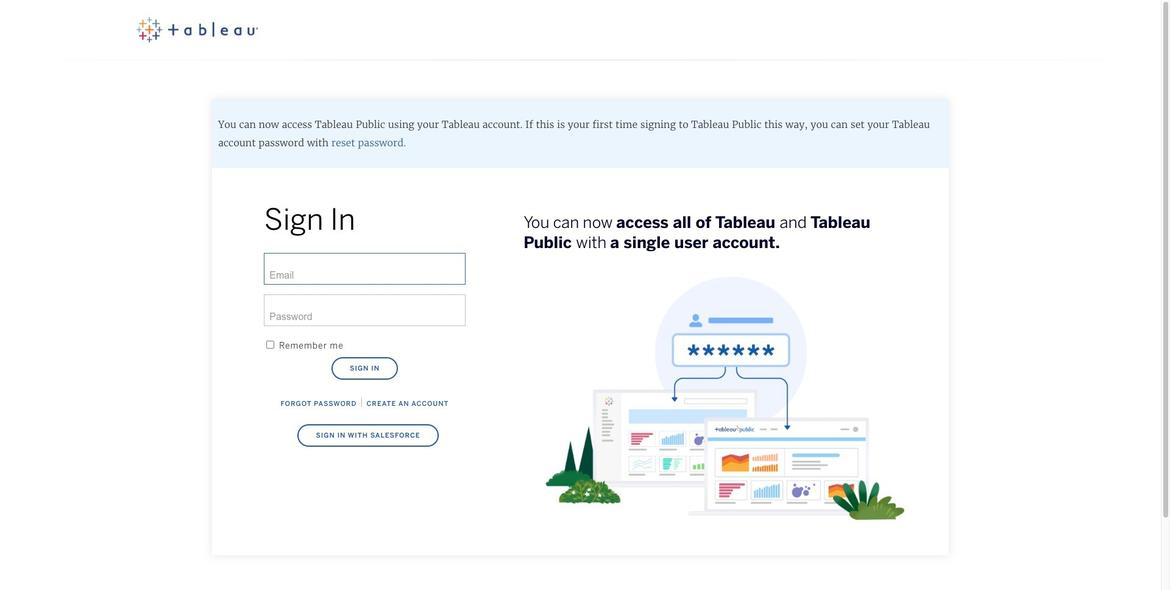 Task type: locate. For each thing, give the bounding box(es) containing it.
Email email field
[[264, 253, 466, 285]]

Password password field
[[264, 294, 466, 326]]

None checkbox
[[267, 341, 275, 349]]



Task type: describe. For each thing, give the bounding box(es) containing it.
tableau software image
[[137, 17, 259, 42]]



Task type: vqa. For each thing, say whether or not it's contained in the screenshot.
email Email Field
yes



